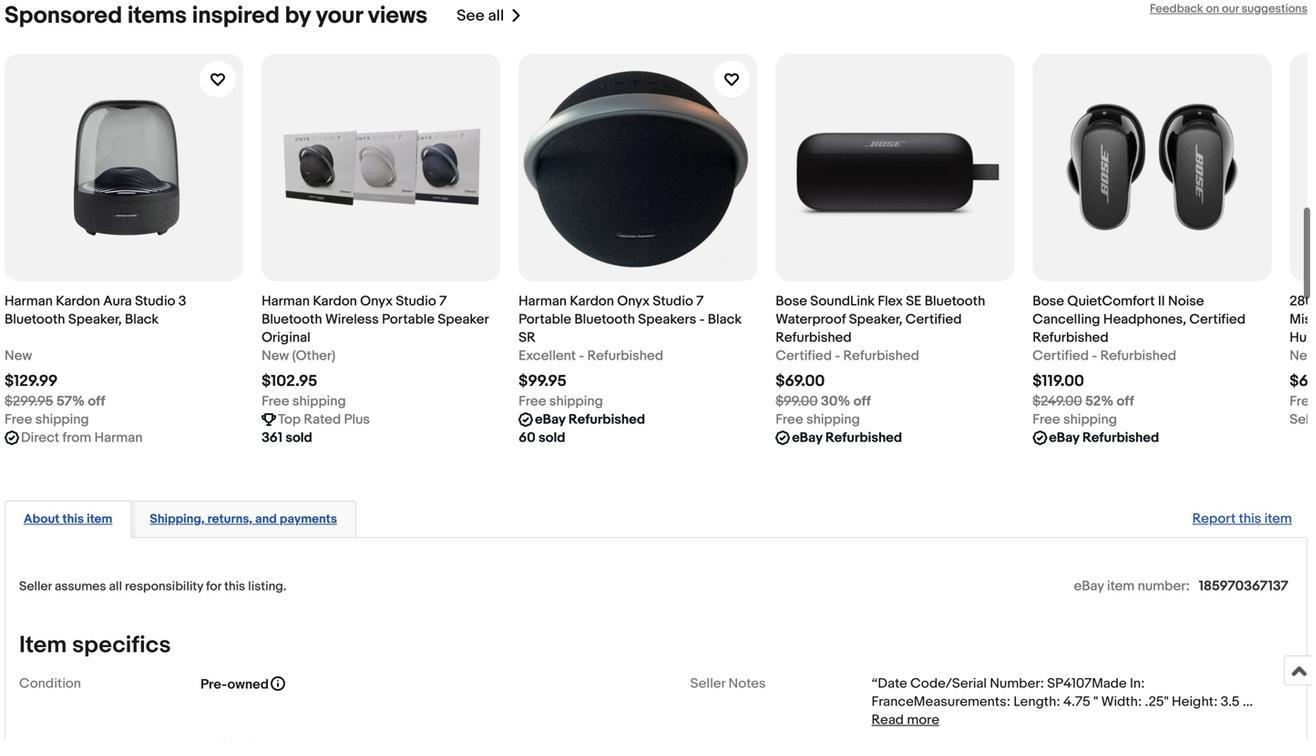 Task type: vqa. For each thing, say whether or not it's contained in the screenshot.
eBay Refurbished corresponding to $249.00
yes



Task type: describe. For each thing, give the bounding box(es) containing it.
seller notes
[[690, 676, 766, 692]]

3 new from the left
[[1290, 348, 1312, 364]]

Sell text field
[[1290, 411, 1312, 429]]

60
[[519, 430, 536, 446]]

suggestions
[[1242, 2, 1308, 16]]

returns,
[[207, 512, 252, 528]]

off inside bose quietcomfort ii noise cancelling headphones, certified refurbished certified - refurbished $119.00 $249.00 52% off free shipping
[[1117, 394, 1134, 410]]

this for about
[[62, 512, 84, 528]]

top rated plus
[[278, 412, 370, 428]]

seller assumes all responsibility for this listing.
[[19, 579, 286, 595]]

bluetooth inside harman kardon onyx studio 7 portable bluetooth speakers - black sr excellent - refurbished $99.95 free shipping
[[574, 312, 635, 328]]

refurbished down 52%
[[1083, 430, 1159, 446]]

New (Other) text field
[[262, 347, 335, 365]]

shipping, returns, and payments button
[[150, 511, 337, 528]]

bose for $119.00
[[1033, 293, 1064, 310]]

kardon for $99.95
[[570, 293, 614, 310]]

see all
[[457, 6, 504, 25]]

ebay refurbished for $69.00
[[792, 430, 902, 446]]

$129.99 text field
[[5, 372, 58, 391]]

pre-owned
[[200, 677, 269, 693]]

ebay refurbished text field for $249.00
[[1049, 429, 1159, 447]]

top
[[278, 412, 301, 428]]

feedback on our suggestions link
[[1150, 2, 1308, 16]]

280 new $6.9 free sell
[[1290, 293, 1312, 428]]

30%
[[821, 394, 851, 410]]

60 sold text field
[[519, 429, 565, 447]]

ebay down $249.00
[[1049, 430, 1080, 446]]

sponsored items inspired by your views
[[5, 2, 428, 30]]

specifics
[[72, 632, 171, 660]]

sponsored
[[5, 2, 122, 30]]

speaker
[[438, 312, 489, 328]]

off inside bose soundlink flex se bluetooth waterproof speaker, certified refurbished certified - refurbished $69.00 $99.00 30% off free shipping
[[854, 394, 871, 410]]

- inside bose soundlink flex se bluetooth waterproof speaker, certified refurbished certified - refurbished $69.00 $99.00 30% off free shipping
[[835, 348, 840, 364]]

direct
[[21, 430, 59, 446]]

assumes
[[55, 579, 106, 595]]

previous price $299.95 57% off text field
[[5, 393, 105, 411]]

$6.9 text field
[[1290, 372, 1312, 391]]

harman kardon aura studio 3 bluetooth speaker, black
[[5, 293, 186, 328]]

about this item button
[[24, 511, 112, 528]]

your
[[316, 2, 363, 30]]

excellent
[[519, 348, 576, 364]]

onyx for -
[[617, 293, 650, 310]]

new inside new $129.99 $299.95 57% off free shipping
[[5, 348, 32, 364]]

aura
[[103, 293, 132, 310]]

headphones,
[[1103, 312, 1186, 328]]

speakers
[[638, 312, 696, 328]]

new $129.99 $299.95 57% off free shipping
[[5, 348, 105, 428]]

$102.95
[[262, 372, 317, 391]]

report this item link
[[1183, 502, 1301, 537]]

60 sold
[[519, 430, 565, 446]]

bose for refurbished
[[776, 293, 807, 310]]

52%
[[1086, 394, 1114, 410]]

on
[[1206, 2, 1219, 16]]

owned
[[227, 677, 269, 693]]

"date
[[872, 676, 907, 692]]

free shipping text field for $249.00
[[1033, 411, 1117, 429]]

new inside the harman kardon onyx studio 7 bluetooth wireless portable speaker original new (other) $102.95 free shipping
[[262, 348, 289, 364]]

seller for seller notes
[[690, 676, 726, 692]]

off inside new $129.99 $299.95 57% off free shipping
[[88, 394, 105, 410]]

refurbished down flex
[[843, 348, 919, 364]]

for
[[206, 579, 221, 595]]

about
[[24, 512, 60, 528]]

harman inside text field
[[94, 430, 143, 446]]

ebay up 60 sold text box
[[535, 412, 565, 428]]

sell
[[1290, 412, 1312, 428]]

3.5
[[1221, 694, 1240, 711]]

kardon inside harman kardon aura studio 3 bluetooth speaker, black
[[56, 293, 100, 310]]

$249.00
[[1033, 394, 1082, 410]]

black inside harman kardon onyx studio 7 portable bluetooth speakers - black sr excellent - refurbished $99.95 free shipping
[[708, 312, 742, 328]]

item for about this item
[[87, 512, 112, 528]]

shipping inside harman kardon onyx studio 7 portable bluetooth speakers - black sr excellent - refurbished $99.95 free shipping
[[549, 394, 603, 410]]

speaker, for bose soundlink flex se bluetooth waterproof speaker, certified refurbished certified - refurbished $69.00 $99.00 30% off free shipping
[[849, 312, 903, 328]]

and
[[255, 512, 277, 528]]

shipping inside bose soundlink flex se bluetooth waterproof speaker, certified refurbished certified - refurbished $69.00 $99.00 30% off free shipping
[[806, 412, 860, 428]]

...
[[1243, 694, 1253, 711]]

cancelling
[[1033, 312, 1100, 328]]

refurbished inside harman kardon onyx studio 7 portable bluetooth speakers - black sr excellent - refurbished $99.95 free shipping
[[587, 348, 663, 364]]

- inside bose quietcomfort ii noise cancelling headphones, certified refurbished certified - refurbished $119.00 $249.00 52% off free shipping
[[1092, 348, 1097, 364]]

notes
[[729, 676, 766, 692]]

- right excellent
[[579, 348, 584, 364]]

361 sold
[[262, 430, 312, 446]]

Certified - Refurbished text field
[[776, 347, 919, 365]]

certified up '$69.00'
[[776, 348, 832, 364]]

soundlink
[[810, 293, 875, 310]]

free inside bose soundlink flex se bluetooth waterproof speaker, certified refurbished certified - refurbished $69.00 $99.00 30% off free shipping
[[776, 412, 803, 428]]

number:
[[990, 676, 1044, 692]]

3
[[178, 293, 186, 310]]

payments
[[280, 512, 337, 528]]

report
[[1193, 511, 1236, 528]]

feedback on our suggestions
[[1150, 2, 1308, 16]]

seller for seller assumes all responsibility for this listing.
[[19, 579, 52, 595]]

ebay left number:
[[1074, 578, 1104, 595]]

refurbished down headphones,
[[1100, 348, 1177, 364]]

$119.00 text field
[[1033, 372, 1084, 391]]

plus
[[344, 412, 370, 428]]

4.75
[[1063, 694, 1091, 711]]

57%
[[56, 394, 85, 410]]

$299.95
[[5, 394, 53, 410]]

number:
[[1138, 578, 1190, 595]]

$129.99
[[5, 372, 58, 391]]

bluetooth inside the harman kardon onyx studio 7 bluetooth wireless portable speaker original new (other) $102.95 free shipping
[[262, 312, 322, 328]]

$69.00
[[776, 372, 825, 391]]

wireless
[[325, 312, 379, 328]]

0 horizontal spatial free shipping text field
[[5, 411, 89, 429]]

sold for $99.95
[[539, 430, 565, 446]]

quietcomfort
[[1067, 293, 1155, 310]]

Top Rated Plus text field
[[278, 411, 370, 429]]

original
[[262, 330, 310, 346]]

bose soundlink flex se bluetooth waterproof speaker, certified refurbished certified - refurbished $69.00 $99.00 30% off free shipping
[[776, 293, 985, 428]]

- right speakers
[[699, 312, 705, 328]]

0 horizontal spatial ebay refurbished
[[535, 412, 645, 428]]

views
[[368, 2, 428, 30]]

free shipping text field for $69.00
[[776, 411, 860, 429]]

$99.00
[[776, 394, 818, 410]]

New text field
[[1290, 347, 1312, 365]]

kardon for $102.95
[[313, 293, 357, 310]]

read more button
[[872, 712, 940, 729]]

harman for harman kardon aura studio 3 bluetooth speaker, black
[[5, 293, 53, 310]]

waterproof
[[776, 312, 846, 328]]

bluetooth inside harman kardon aura studio 3 bluetooth speaker, black
[[5, 312, 65, 328]]

harman kardon onyx studio 7 bluetooth wireless portable speaker original new (other) $102.95 free shipping
[[262, 293, 489, 410]]



Task type: locate. For each thing, give the bounding box(es) containing it.
1 horizontal spatial kardon
[[313, 293, 357, 310]]

free inside the harman kardon onyx studio 7 bluetooth wireless portable speaker original new (other) $102.95 free shipping
[[262, 394, 289, 410]]

ebay refurbished
[[535, 412, 645, 428], [792, 430, 902, 446], [1049, 430, 1159, 446]]

black right speakers
[[708, 312, 742, 328]]

this right for
[[224, 579, 245, 595]]

item right report
[[1265, 511, 1292, 528]]

bose
[[776, 293, 807, 310], [1033, 293, 1064, 310]]

code/serial
[[910, 676, 987, 692]]

item for report this item
[[1265, 511, 1292, 528]]

0 horizontal spatial bose
[[776, 293, 807, 310]]

new up $6.9 text box
[[1290, 348, 1312, 364]]

inspired
[[192, 2, 280, 30]]

onyx
[[360, 293, 393, 310], [617, 293, 650, 310]]

ebay refurbished down 30%
[[792, 430, 902, 446]]

0 horizontal spatial all
[[109, 579, 122, 595]]

(other)
[[292, 348, 335, 364]]

sr
[[519, 330, 536, 346]]

2 horizontal spatial item
[[1265, 511, 1292, 528]]

off right 52%
[[1117, 394, 1134, 410]]

free shipping text field down 30%
[[776, 411, 860, 429]]

refurbished down the waterproof
[[776, 330, 852, 346]]

harman inside harman kardon aura studio 3 bluetooth speaker, black
[[5, 293, 53, 310]]

0 horizontal spatial seller
[[19, 579, 52, 595]]

certified down se in the right top of the page
[[906, 312, 962, 328]]

.25"
[[1145, 694, 1169, 711]]

2 7 from the left
[[696, 293, 704, 310]]

kardon up excellent - refurbished "text field"
[[570, 293, 614, 310]]

kardon up wireless
[[313, 293, 357, 310]]

onyx up wireless
[[360, 293, 393, 310]]

0 horizontal spatial sold
[[286, 430, 312, 446]]

2 off from the left
[[854, 394, 871, 410]]

bose inside bose soundlink flex se bluetooth waterproof speaker, certified refurbished certified - refurbished $69.00 $99.00 30% off free shipping
[[776, 293, 807, 310]]

portable up sr on the left top of the page
[[519, 312, 571, 328]]

item right about
[[87, 512, 112, 528]]

shipping,
[[150, 512, 205, 528]]

eBay Refurbished text field
[[535, 411, 645, 429], [792, 429, 902, 447], [1049, 429, 1159, 447]]

1 speaker, from the left
[[68, 312, 122, 328]]

1 onyx from the left
[[360, 293, 393, 310]]

2 horizontal spatial studio
[[653, 293, 693, 310]]

seller left notes
[[690, 676, 726, 692]]

refurbished down cancelling
[[1033, 330, 1109, 346]]

shipping inside bose quietcomfort ii noise cancelling headphones, certified refurbished certified - refurbished $119.00 $249.00 52% off free shipping
[[1064, 412, 1117, 428]]

1 horizontal spatial black
[[708, 312, 742, 328]]

se
[[906, 293, 922, 310]]

in:
[[1130, 676, 1145, 692]]

1 horizontal spatial studio
[[396, 293, 436, 310]]

1 horizontal spatial ebay refurbished text field
[[792, 429, 902, 447]]

tab list
[[5, 498, 1308, 538]]

tab list containing about this item
[[5, 498, 1308, 538]]

bluetooth up excellent - refurbished "text field"
[[574, 312, 635, 328]]

item
[[1265, 511, 1292, 528], [87, 512, 112, 528], [1107, 578, 1135, 595]]

1 sold from the left
[[286, 430, 312, 446]]

off
[[88, 394, 105, 410], [854, 394, 871, 410], [1117, 394, 1134, 410]]

shipping down $99.95 text field
[[549, 394, 603, 410]]

ebay down $99.00
[[792, 430, 823, 446]]

pre-
[[200, 677, 227, 693]]

1 horizontal spatial sold
[[539, 430, 565, 446]]

bose up cancelling
[[1033, 293, 1064, 310]]

0 horizontal spatial new
[[5, 348, 32, 364]]

this right about
[[62, 512, 84, 528]]

1 new from the left
[[5, 348, 32, 364]]

shipping inside new $129.99 $299.95 57% off free shipping
[[35, 412, 89, 428]]

bluetooth inside bose soundlink flex se bluetooth waterproof speaker, certified refurbished certified - refurbished $69.00 $99.00 30% off free shipping
[[925, 293, 985, 310]]

items
[[127, 2, 187, 30]]

onyx inside the harman kardon onyx studio 7 bluetooth wireless portable speaker original new (other) $102.95 free shipping
[[360, 293, 393, 310]]

shipping down previous price $299.95 57% off text box
[[35, 412, 89, 428]]

1 studio from the left
[[135, 293, 175, 310]]

Excellent - Refurbished text field
[[519, 347, 663, 365]]

$99.95
[[519, 372, 567, 391]]

harman up sr on the left top of the page
[[519, 293, 567, 310]]

ebay refurbished text field for $69.00
[[792, 429, 902, 447]]

free down $99.95 text field
[[519, 394, 546, 410]]

7 for $102.95
[[439, 293, 447, 310]]

direct from harman
[[21, 430, 143, 446]]

free shipping text field up top on the bottom
[[262, 393, 346, 411]]

kardon inside the harman kardon onyx studio 7 bluetooth wireless portable speaker original new (other) $102.95 free shipping
[[313, 293, 357, 310]]

item specifics
[[19, 632, 171, 660]]

free inside new $129.99 $299.95 57% off free shipping
[[5, 412, 32, 428]]

studio for $102.95
[[396, 293, 436, 310]]

2 onyx from the left
[[617, 293, 650, 310]]

refurbished down 30%
[[826, 430, 902, 446]]

2 black from the left
[[708, 312, 742, 328]]

2 horizontal spatial off
[[1117, 394, 1134, 410]]

2 portable from the left
[[519, 312, 571, 328]]

1 vertical spatial seller
[[690, 676, 726, 692]]

0 horizontal spatial portable
[[382, 312, 435, 328]]

7 up speakers
[[696, 293, 704, 310]]

1 horizontal spatial ebay refurbished
[[792, 430, 902, 446]]

shipping up the rated
[[292, 394, 346, 410]]

shipping down the previous price $249.00 52% off text field on the bottom of page
[[1064, 412, 1117, 428]]

1 horizontal spatial seller
[[690, 676, 726, 692]]

1 7 from the left
[[439, 293, 447, 310]]

2 bose from the left
[[1033, 293, 1064, 310]]

New text field
[[5, 347, 32, 365]]

shipping
[[292, 394, 346, 410], [549, 394, 603, 410], [35, 412, 89, 428], [806, 412, 860, 428], [1064, 412, 1117, 428]]

"date code/serial number: sp4107made in: francemeasurements: length: 4.75 " width:  .25" height: 3.5 ... read more
[[872, 676, 1253, 729]]

bluetooth
[[925, 293, 985, 310], [5, 312, 65, 328], [262, 312, 322, 328], [574, 312, 635, 328]]

free inside harman kardon onyx studio 7 portable bluetooth speakers - black sr excellent - refurbished $99.95 free shipping
[[519, 394, 546, 410]]

bose inside bose quietcomfort ii noise cancelling headphones, certified refurbished certified - refurbished $119.00 $249.00 52% off free shipping
[[1033, 293, 1064, 310]]

refurbished down speakers
[[587, 348, 663, 364]]

read
[[872, 712, 904, 729]]

studio for $99.95
[[653, 293, 693, 310]]

ebay item number: 185970367137
[[1074, 578, 1289, 595]]

- down the waterproof
[[835, 348, 840, 364]]

previous price $99.00 30% off text field
[[776, 393, 871, 411]]

Certified - Refurbished text field
[[1033, 347, 1177, 365]]

361
[[262, 430, 283, 446]]

by
[[285, 2, 311, 30]]

sold down top on the bottom
[[286, 430, 312, 446]]

seller
[[19, 579, 52, 595], [690, 676, 726, 692]]

all right assumes
[[109, 579, 122, 595]]

free up the sell text box
[[1290, 394, 1312, 410]]

free inside bose quietcomfort ii noise cancelling headphones, certified refurbished certified - refurbished $119.00 $249.00 52% off free shipping
[[1033, 412, 1060, 428]]

speaker, inside bose soundlink flex se bluetooth waterproof speaker, certified refurbished certified - refurbished $69.00 $99.00 30% off free shipping
[[849, 312, 903, 328]]

2 speaker, from the left
[[849, 312, 903, 328]]

bluetooth right se in the right top of the page
[[925, 293, 985, 310]]

Free shipping text field
[[519, 393, 603, 411], [5, 411, 89, 429]]

1 off from the left
[[88, 394, 105, 410]]

Direct from Harman text field
[[21, 429, 143, 447]]

black down aura
[[125, 312, 159, 328]]

feedback
[[1150, 2, 1203, 16]]

harman inside the harman kardon onyx studio 7 bluetooth wireless portable speaker original new (other) $102.95 free shipping
[[262, 293, 310, 310]]

onyx inside harman kardon onyx studio 7 portable bluetooth speakers - black sr excellent - refurbished $99.95 free shipping
[[617, 293, 650, 310]]

seller left assumes
[[19, 579, 52, 595]]

this inside "about this item" button
[[62, 512, 84, 528]]

2 horizontal spatial new
[[1290, 348, 1312, 364]]

sold for shipping
[[286, 430, 312, 446]]

responsibility
[[125, 579, 203, 595]]

bose quietcomfort ii noise cancelling headphones, certified refurbished certified - refurbished $119.00 $249.00 52% off free shipping
[[1033, 293, 1246, 428]]

$119.00
[[1033, 372, 1084, 391]]

1 horizontal spatial free shipping text field
[[776, 411, 860, 429]]

portable left speaker
[[382, 312, 435, 328]]

shipping, returns, and payments
[[150, 512, 337, 528]]

certified up $119.00 text box
[[1033, 348, 1089, 364]]

7 up speaker
[[439, 293, 447, 310]]

flex
[[878, 293, 903, 310]]

height:
[[1172, 694, 1218, 711]]

ebay refurbished up 60 sold text box
[[535, 412, 645, 428]]

0 horizontal spatial studio
[[135, 293, 175, 310]]

this for report
[[1239, 511, 1262, 528]]

item inside report this item link
[[1265, 511, 1292, 528]]

1 bose from the left
[[776, 293, 807, 310]]

refurbished down excellent - refurbished "text field"
[[568, 412, 645, 428]]

noise
[[1168, 293, 1204, 310]]

ebay refurbished text field up 60 sold
[[535, 411, 645, 429]]

see all link
[[457, 2, 522, 30]]

7 for -
[[696, 293, 704, 310]]

shipping inside the harman kardon onyx studio 7 bluetooth wireless portable speaker original new (other) $102.95 free shipping
[[292, 394, 346, 410]]

portable inside the harman kardon onyx studio 7 bluetooth wireless portable speaker original new (other) $102.95 free shipping
[[382, 312, 435, 328]]

1 horizontal spatial 7
[[696, 293, 704, 310]]

2 horizontal spatial this
[[1239, 511, 1262, 528]]

ebay refurbished text field down 30%
[[792, 429, 902, 447]]

0 horizontal spatial 7
[[439, 293, 447, 310]]

1 horizontal spatial speaker,
[[849, 312, 903, 328]]

ebay
[[535, 412, 565, 428], [792, 430, 823, 446], [1049, 430, 1080, 446], [1074, 578, 1104, 595]]

2 horizontal spatial ebay refurbished text field
[[1049, 429, 1159, 447]]

this inside report this item link
[[1239, 511, 1262, 528]]

- up 52%
[[1092, 348, 1097, 364]]

francemeasurements:
[[872, 694, 1011, 711]]

more
[[907, 712, 940, 729]]

0 horizontal spatial off
[[88, 394, 105, 410]]

1 horizontal spatial portable
[[519, 312, 571, 328]]

studio inside harman kardon onyx studio 7 portable bluetooth speakers - black sr excellent - refurbished $99.95 free shipping
[[653, 293, 693, 310]]

all right see on the left
[[488, 6, 504, 25]]

ebay refurbished down 52%
[[1049, 430, 1159, 446]]

free down $249.00
[[1033, 412, 1060, 428]]

sp4107made
[[1047, 676, 1127, 692]]

185970367137
[[1199, 578, 1289, 595]]

1 vertical spatial all
[[109, 579, 122, 595]]

ebay refurbished for $249.00
[[1049, 430, 1159, 446]]

1 horizontal spatial free shipping text field
[[519, 393, 603, 411]]

kardon left aura
[[56, 293, 100, 310]]

3 kardon from the left
[[570, 293, 614, 310]]

harman up original
[[262, 293, 310, 310]]

1 horizontal spatial onyx
[[617, 293, 650, 310]]

report this item
[[1193, 511, 1292, 528]]

kardon inside harman kardon onyx studio 7 portable bluetooth speakers - black sr excellent - refurbished $99.95 free shipping
[[570, 293, 614, 310]]

speaker,
[[68, 312, 122, 328], [849, 312, 903, 328]]

0 horizontal spatial free shipping text field
[[262, 393, 346, 411]]

2 studio from the left
[[396, 293, 436, 310]]

free shipping text field up "direct" at bottom left
[[5, 411, 89, 429]]

0 horizontal spatial speaker,
[[68, 312, 122, 328]]

free up top on the bottom
[[262, 394, 289, 410]]

free shipping text field down $99.95
[[519, 393, 603, 411]]

0 vertical spatial all
[[488, 6, 504, 25]]

2 sold from the left
[[539, 430, 565, 446]]

speaker, inside harman kardon aura studio 3 bluetooth speaker, black
[[68, 312, 122, 328]]

item left number:
[[1107, 578, 1135, 595]]

1 horizontal spatial this
[[224, 579, 245, 595]]

3 off from the left
[[1117, 394, 1134, 410]]

about this item
[[24, 512, 112, 528]]

2 new from the left
[[262, 348, 289, 364]]

item inside "about this item" button
[[87, 512, 112, 528]]

speaker, down aura
[[68, 312, 122, 328]]

this
[[1239, 511, 1262, 528], [62, 512, 84, 528], [224, 579, 245, 595]]

sold
[[286, 430, 312, 446], [539, 430, 565, 446]]

0 horizontal spatial black
[[125, 312, 159, 328]]

361 sold text field
[[262, 429, 312, 447]]

bluetooth up new text box
[[5, 312, 65, 328]]

length:
[[1014, 694, 1060, 711]]

new down original
[[262, 348, 289, 364]]

0 vertical spatial seller
[[19, 579, 52, 595]]

harman right from
[[94, 430, 143, 446]]

harman for harman kardon onyx studio 7 bluetooth wireless portable speaker original new (other) $102.95 free shipping
[[262, 293, 310, 310]]

0 horizontal spatial this
[[62, 512, 84, 528]]

ii
[[1158, 293, 1165, 310]]

harman up new text box
[[5, 293, 53, 310]]

$69.00 text field
[[776, 372, 825, 391]]

free down $99.00
[[776, 412, 803, 428]]

$6.9
[[1290, 372, 1312, 391]]

studio
[[135, 293, 175, 310], [396, 293, 436, 310], [653, 293, 693, 310]]

portable
[[382, 312, 435, 328], [519, 312, 571, 328]]

harman kardon onyx studio 7 portable bluetooth speakers - black sr excellent - refurbished $99.95 free shipping
[[519, 293, 742, 410]]

harman inside harman kardon onyx studio 7 portable bluetooth speakers - black sr excellent - refurbished $99.95 free shipping
[[519, 293, 567, 310]]

see
[[457, 6, 485, 25]]

condition
[[19, 676, 81, 692]]

shipping down 30%
[[806, 412, 860, 428]]

onyx up speakers
[[617, 293, 650, 310]]

0 horizontal spatial kardon
[[56, 293, 100, 310]]

all
[[488, 6, 504, 25], [109, 579, 122, 595]]

2 horizontal spatial ebay refurbished
[[1049, 430, 1159, 446]]

7
[[439, 293, 447, 310], [696, 293, 704, 310]]

studio inside harman kardon aura studio 3 bluetooth speaker, black
[[135, 293, 175, 310]]

0 horizontal spatial onyx
[[360, 293, 393, 310]]

this right report
[[1239, 511, 1262, 528]]

new up the $129.99 on the left bottom of page
[[5, 348, 32, 364]]

portable inside harman kardon onyx studio 7 portable bluetooth speakers - black sr excellent - refurbished $99.95 free shipping
[[519, 312, 571, 328]]

studio inside the harman kardon onyx studio 7 bluetooth wireless portable speaker original new (other) $102.95 free shipping
[[396, 293, 436, 310]]

sold right 60
[[539, 430, 565, 446]]

previous price $249.00 52% off text field
[[1033, 393, 1134, 411]]

rated
[[304, 412, 341, 428]]

bluetooth up original
[[262, 312, 322, 328]]

bose up the waterproof
[[776, 293, 807, 310]]

2 horizontal spatial free shipping text field
[[1033, 411, 1117, 429]]

1 black from the left
[[125, 312, 159, 328]]

0 horizontal spatial item
[[87, 512, 112, 528]]

2 kardon from the left
[[313, 293, 357, 310]]

7 inside the harman kardon onyx studio 7 bluetooth wireless portable speaker original new (other) $102.95 free shipping
[[439, 293, 447, 310]]

kardon
[[56, 293, 100, 310], [313, 293, 357, 310], [570, 293, 614, 310]]

Free shipping text field
[[262, 393, 346, 411], [776, 411, 860, 429], [1033, 411, 1117, 429]]

3 studio from the left
[[653, 293, 693, 310]]

our
[[1222, 2, 1239, 16]]

ebay refurbished text field down 52%
[[1049, 429, 1159, 447]]

speaker, down flex
[[849, 312, 903, 328]]

1 kardon from the left
[[56, 293, 100, 310]]

Free text field
[[1290, 393, 1312, 411]]

width:
[[1101, 694, 1142, 711]]

7 inside harman kardon onyx studio 7 portable bluetooth speakers - black sr excellent - refurbished $99.95 free shipping
[[696, 293, 704, 310]]

onyx for $102.95
[[360, 293, 393, 310]]

1 horizontal spatial off
[[854, 394, 871, 410]]

black inside harman kardon aura studio 3 bluetooth speaker, black
[[125, 312, 159, 328]]

certified down noise
[[1190, 312, 1246, 328]]

$99.95 text field
[[519, 372, 567, 391]]

1 horizontal spatial item
[[1107, 578, 1135, 595]]

off right 57%
[[88, 394, 105, 410]]

free down $299.95
[[5, 412, 32, 428]]

free shipping text field down $249.00
[[1033, 411, 1117, 429]]

harman
[[5, 293, 53, 310], [262, 293, 310, 310], [519, 293, 567, 310], [94, 430, 143, 446]]

off right 30%
[[854, 394, 871, 410]]

0 horizontal spatial ebay refurbished text field
[[535, 411, 645, 429]]

1 horizontal spatial all
[[488, 6, 504, 25]]

harman for harman kardon onyx studio 7 portable bluetooth speakers - black sr excellent - refurbished $99.95 free shipping
[[519, 293, 567, 310]]

1 horizontal spatial bose
[[1033, 293, 1064, 310]]

1 horizontal spatial new
[[262, 348, 289, 364]]

certified
[[906, 312, 962, 328], [1190, 312, 1246, 328], [776, 348, 832, 364], [1033, 348, 1089, 364]]

speaker, for harman kardon aura studio 3 bluetooth speaker, black
[[68, 312, 122, 328]]

$102.95 text field
[[262, 372, 317, 391]]

1 portable from the left
[[382, 312, 435, 328]]

2 horizontal spatial kardon
[[570, 293, 614, 310]]

See all text field
[[457, 6, 504, 25]]



